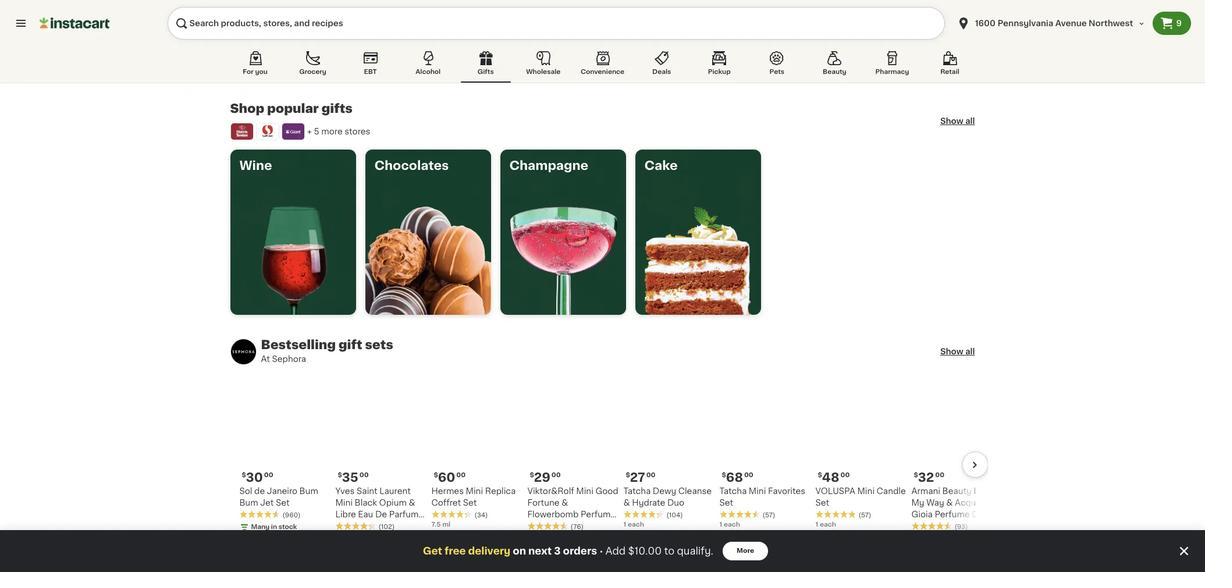 Task type: describe. For each thing, give the bounding box(es) containing it.
duo inside armani beauty mini my way & acqua di gioia perfume duo
[[972, 510, 989, 519]]

yves
[[335, 487, 355, 495]]

1 show all link from the top
[[940, 115, 975, 127]]

retail button
[[925, 49, 975, 83]]

acqua
[[955, 499, 981, 507]]

delivery
[[468, 546, 511, 556]]

show for 1st 'show all' link from the bottom
[[940, 347, 964, 356]]

& inside yves saint laurent mini black opium & libre eau de parfum duo
[[409, 499, 415, 507]]

Search field
[[168, 7, 945, 40]]

ebt
[[364, 69, 377, 75]]

sol
[[239, 487, 252, 495]]

gifts button
[[461, 49, 511, 83]]

1 each for 68
[[720, 521, 740, 528]]

show all for 1st 'show all' link from the bottom
[[940, 347, 975, 356]]

beauty inside armani beauty mini my way & acqua di gioia perfume duo
[[942, 487, 972, 495]]

cake link
[[635, 150, 761, 315]]

champagne
[[510, 159, 588, 172]]

$ 35 00
[[338, 471, 369, 484]]

show all for first 'show all' link from the top of the page
[[940, 117, 975, 125]]

gift
[[339, 339, 362, 351]]

in for 29
[[559, 545, 565, 551]]

laurent
[[380, 487, 411, 495]]

tab panel containing shop popular gifts
[[217, 102, 1003, 572]]

hermes
[[432, 487, 464, 495]]

set inside viktor&rolf mini good fortune & flowerbomb perfume set
[[528, 522, 541, 530]]

00 for 60
[[456, 472, 466, 478]]

pickup button
[[694, 49, 744, 83]]

00 for 68
[[744, 472, 753, 478]]

9
[[1176, 19, 1182, 27]]

1600 pennsylvania avenue northwest button
[[957, 7, 1146, 40]]

00 for 48
[[841, 472, 850, 478]]

get free delivery on next 3 orders • add $10.00 to qualify.
[[423, 546, 714, 556]]

$ for 29
[[530, 472, 534, 478]]

00 for 32
[[935, 472, 945, 478]]

$ for 68
[[722, 472, 726, 478]]

(34)
[[475, 512, 488, 519]]

1 each for 48
[[816, 521, 836, 528]]

convenience button
[[576, 49, 629, 83]]

tatcha for 27
[[624, 487, 651, 495]]

5
[[314, 127, 319, 136]]

+
[[307, 127, 312, 136]]

$10.00
[[628, 546, 662, 556]]

perfume inside armani beauty mini my way & acqua di gioia perfume duo
[[935, 510, 970, 519]]

set inside voluspa mini candle set
[[816, 499, 829, 507]]

bestselling
[[261, 339, 336, 351]]

good
[[596, 487, 618, 495]]

dewy
[[653, 487, 676, 495]]

0 horizontal spatial in
[[271, 524, 277, 530]]

& inside tatcha dewy cleanse & hydrate duo
[[624, 499, 630, 507]]

each for 27
[[628, 521, 644, 528]]

instacart image
[[40, 16, 109, 30]]

janeiro
[[267, 487, 297, 495]]

opium
[[379, 499, 407, 507]]

all for first 'show all' link from the top of the page
[[965, 117, 975, 125]]

mini inside yves saint laurent mini black opium & libre eau de parfum duo
[[335, 499, 353, 507]]

cleanse
[[678, 487, 712, 495]]

tatcha for 68
[[720, 487, 747, 495]]

to
[[664, 546, 675, 556]]

1600 pennsylvania avenue northwest button
[[950, 7, 1153, 40]]

for
[[243, 69, 254, 75]]

each for 68
[[724, 521, 740, 528]]

mini for 48
[[858, 487, 875, 495]]

parfum
[[389, 510, 419, 519]]

shop
[[230, 102, 264, 115]]

treatment tracker modal dialog
[[0, 530, 1205, 572]]

stores
[[345, 127, 370, 136]]

armani beauty mini my way & acqua di gioia perfume duo
[[912, 487, 991, 519]]

9 button
[[1153, 12, 1191, 35]]

2 show all link from the top
[[940, 346, 975, 357]]

$ 32 00
[[914, 471, 945, 484]]

harris teeter logo image
[[233, 123, 251, 140]]

stock for 29
[[567, 545, 585, 551]]

many in stock for 29
[[539, 545, 585, 551]]

wine
[[239, 159, 272, 172]]

sephora image
[[230, 338, 256, 365]]

pennsylvania
[[998, 19, 1054, 27]]

7.5
[[432, 521, 441, 528]]

my
[[912, 499, 925, 507]]

1 for 27
[[624, 521, 626, 528]]

sephora
[[272, 355, 306, 363]]

item carousel region
[[217, 374, 1003, 555]]

ml
[[442, 521, 450, 528]]

avenue
[[1056, 19, 1087, 27]]

1600
[[975, 19, 996, 27]]

3
[[554, 546, 561, 556]]

jet
[[260, 499, 274, 507]]

get
[[423, 546, 442, 556]]

coffret
[[432, 499, 461, 507]]

ebt button
[[345, 49, 396, 83]]

grocery button
[[288, 49, 338, 83]]

set inside tatcha mini favorites set
[[720, 499, 733, 507]]

replica
[[485, 487, 516, 495]]

sol de janeiro bum bum jet set
[[239, 487, 318, 507]]

eau
[[358, 510, 373, 519]]

more
[[321, 127, 343, 136]]

pets button
[[752, 49, 802, 83]]

tatcha dewy cleanse & hydrate duo
[[624, 487, 712, 507]]

27
[[630, 471, 645, 484]]

48
[[822, 471, 840, 484]]

1 vertical spatial bum
[[239, 499, 258, 507]]

mini for 60
[[466, 487, 483, 495]]

00 for 30
[[264, 472, 273, 478]]

pharmacy
[[876, 69, 909, 75]]

giant food logo image
[[284, 123, 302, 140]]

for you
[[243, 69, 268, 75]]

way
[[927, 499, 944, 507]]

wholesale button
[[518, 49, 568, 83]]

$ 60 00
[[434, 471, 466, 484]]

gifts
[[478, 69, 494, 75]]

beauty inside button
[[823, 69, 847, 75]]

stock for 68
[[759, 533, 777, 539]]



Task type: locate. For each thing, give the bounding box(es) containing it.
in down jet
[[271, 524, 277, 530]]

$ inside $ 27 00
[[626, 472, 630, 478]]

68
[[726, 471, 743, 484]]

2 horizontal spatial 1
[[816, 521, 818, 528]]

6 00 from the left
[[744, 472, 753, 478]]

$ inside $ 32 00
[[914, 472, 918, 478]]

set inside sol de janeiro bum bum jet set
[[276, 499, 290, 507]]

32
[[918, 471, 934, 484]]

alcohol
[[416, 69, 441, 75]]

qualify.
[[677, 546, 714, 556]]

00 right 30
[[264, 472, 273, 478]]

you
[[255, 69, 268, 75]]

3 1 from the left
[[816, 521, 818, 528]]

many in stock for 68
[[731, 533, 777, 539]]

1 vertical spatial all
[[965, 347, 975, 356]]

0 vertical spatial in
[[271, 524, 277, 530]]

1 each up more
[[720, 521, 740, 528]]

mini up di on the bottom
[[974, 487, 991, 495]]

0 horizontal spatial beauty
[[823, 69, 847, 75]]

1 vertical spatial many in stock
[[731, 533, 777, 539]]

show all
[[940, 117, 975, 125], [940, 347, 975, 356]]

00 right the 48
[[841, 472, 850, 478]]

in up more
[[751, 533, 757, 539]]

2 & from the left
[[562, 499, 568, 507]]

1 each for 27
[[624, 521, 644, 528]]

(960)
[[283, 512, 300, 519]]

00 right "68"
[[744, 472, 753, 478]]

1 horizontal spatial bum
[[299, 487, 318, 495]]

$ for 35
[[338, 472, 342, 478]]

all for 1st 'show all' link from the bottom
[[965, 347, 975, 356]]

mini for 68
[[749, 487, 766, 495]]

1 vertical spatial in
[[751, 533, 757, 539]]

many right on
[[539, 545, 558, 551]]

2 show all from the top
[[940, 347, 975, 356]]

perfume up the (76)
[[581, 510, 616, 519]]

viktor&rolf
[[528, 487, 574, 495]]

grocery
[[299, 69, 326, 75]]

mini inside 'hermes mini replica coffret set'
[[466, 487, 483, 495]]

(57) for 68
[[763, 512, 775, 519]]

None search field
[[168, 7, 945, 40]]

30
[[246, 471, 263, 484]]

(57) for 48
[[859, 512, 871, 519]]

mini down yves
[[335, 499, 353, 507]]

& up parfum at the bottom left of the page
[[409, 499, 415, 507]]

00 for 35
[[360, 472, 369, 478]]

favorites
[[768, 487, 805, 495]]

2 perfume from the left
[[935, 510, 970, 519]]

00 inside $ 30 00
[[264, 472, 273, 478]]

1 horizontal spatial each
[[724, 521, 740, 528]]

perfume
[[581, 510, 616, 519], [935, 510, 970, 519]]

pickup
[[708, 69, 731, 75]]

northwest
[[1089, 19, 1133, 27]]

$ inside $ 29 00
[[530, 472, 534, 478]]

many for 68
[[731, 533, 750, 539]]

0 vertical spatial show all
[[940, 117, 975, 125]]

$ for 27
[[626, 472, 630, 478]]

1 vertical spatial stock
[[759, 533, 777, 539]]

1 each down voluspa
[[816, 521, 836, 528]]

0 horizontal spatial 1
[[624, 521, 626, 528]]

0 horizontal spatial perfume
[[581, 510, 616, 519]]

$ 30 00
[[242, 471, 273, 484]]

many in stock down (960)
[[251, 524, 297, 530]]

00 right 29
[[552, 472, 561, 478]]

00 right 32
[[935, 472, 945, 478]]

0 horizontal spatial many
[[251, 524, 270, 530]]

2 all from the top
[[965, 347, 975, 356]]

on
[[513, 546, 526, 556]]

0 vertical spatial show all link
[[940, 115, 975, 127]]

0 vertical spatial many in stock
[[251, 524, 297, 530]]

flowerbomb
[[528, 510, 579, 519]]

all
[[965, 117, 975, 125], [965, 347, 975, 356]]

1 horizontal spatial (57)
[[859, 512, 871, 519]]

0 horizontal spatial stock
[[279, 524, 297, 530]]

tatcha
[[624, 487, 651, 495], [720, 487, 747, 495]]

1 1 from the left
[[624, 521, 626, 528]]

yves saint laurent mini black opium & libre eau de parfum duo
[[335, 487, 419, 530]]

00 inside $ 35 00
[[360, 472, 369, 478]]

2 horizontal spatial many in stock
[[731, 533, 777, 539]]

many down jet
[[251, 524, 270, 530]]

(93)
[[955, 524, 968, 530]]

1 (57) from the left
[[763, 512, 775, 519]]

1 perfume from the left
[[581, 510, 616, 519]]

many in stock
[[251, 524, 297, 530], [731, 533, 777, 539], [539, 545, 585, 551]]

00 inside $ 68 00
[[744, 472, 753, 478]]

0 horizontal spatial many in stock
[[251, 524, 297, 530]]

many for 29
[[539, 545, 558, 551]]

1 for 48
[[816, 521, 818, 528]]

0 vertical spatial bum
[[299, 487, 318, 495]]

1
[[624, 521, 626, 528], [720, 521, 722, 528], [816, 521, 818, 528]]

2 (57) from the left
[[859, 512, 871, 519]]

0 vertical spatial duo
[[667, 499, 684, 507]]

popular
[[267, 102, 319, 115]]

more
[[737, 548, 754, 554]]

1 horizontal spatial many in stock
[[539, 545, 585, 551]]

$ 29 00
[[530, 471, 561, 484]]

each down hydrate
[[628, 521, 644, 528]]

$ 68 00
[[722, 471, 753, 484]]

2 tatcha from the left
[[720, 487, 747, 495]]

many in stock up more
[[731, 533, 777, 539]]

1 horizontal spatial beauty
[[942, 487, 972, 495]]

perfume inside viktor&rolf mini good fortune & flowerbomb perfume set
[[581, 510, 616, 519]]

0 horizontal spatial bum
[[239, 499, 258, 507]]

$ for 30
[[242, 472, 246, 478]]

stock right 3
[[567, 545, 585, 551]]

35
[[342, 471, 358, 484]]

3 each from the left
[[820, 521, 836, 528]]

set up (34)
[[463, 499, 477, 507]]

show
[[940, 117, 964, 125], [940, 347, 964, 356]]

show for first 'show all' link from the top of the page
[[940, 117, 964, 125]]

0 vertical spatial beauty
[[823, 69, 847, 75]]

1 vertical spatial show all link
[[940, 346, 975, 357]]

1 vertical spatial show
[[940, 347, 964, 356]]

tatcha down "68"
[[720, 487, 747, 495]]

in for 68
[[751, 533, 757, 539]]

+ 5 more stores
[[307, 127, 370, 136]]

8 00 from the left
[[935, 472, 945, 478]]

2 $ from the left
[[338, 472, 342, 478]]

1 vertical spatial show all
[[940, 347, 975, 356]]

wholesale
[[526, 69, 561, 75]]

0 horizontal spatial tatcha
[[624, 487, 651, 495]]

(76)
[[571, 524, 584, 530]]

(102)
[[379, 524, 395, 530]]

bum down sol
[[239, 499, 258, 507]]

4 00 from the left
[[552, 472, 561, 478]]

1 each from the left
[[628, 521, 644, 528]]

chocolates link
[[365, 150, 491, 315]]

pets
[[770, 69, 785, 75]]

0 vertical spatial show
[[940, 117, 964, 125]]

8 $ from the left
[[914, 472, 918, 478]]

set down janeiro
[[276, 499, 290, 507]]

de
[[375, 510, 387, 519]]

shop categories tab list
[[230, 49, 975, 83]]

duo inside yves saint laurent mini black opium & libre eau de parfum duo
[[335, 522, 352, 530]]

set inside 'hermes mini replica coffret set'
[[463, 499, 477, 507]]

bum right janeiro
[[299, 487, 318, 495]]

1 vertical spatial duo
[[972, 510, 989, 519]]

1 each down hydrate
[[624, 521, 644, 528]]

mini down $ 68 00
[[749, 487, 766, 495]]

6 $ from the left
[[722, 472, 726, 478]]

00 for 27
[[646, 472, 656, 478]]

60
[[438, 471, 455, 484]]

1 tatcha from the left
[[624, 487, 651, 495]]

duo
[[667, 499, 684, 507], [972, 510, 989, 519], [335, 522, 352, 530]]

beauty right pets
[[823, 69, 847, 75]]

tatcha down the 27
[[624, 487, 651, 495]]

sets
[[365, 339, 393, 351]]

champagne link
[[500, 150, 626, 315]]

1 1 each from the left
[[624, 521, 644, 528]]

00
[[264, 472, 273, 478], [360, 472, 369, 478], [456, 472, 466, 478], [552, 472, 561, 478], [646, 472, 656, 478], [744, 472, 753, 478], [841, 472, 850, 478], [935, 472, 945, 478]]

3 1 each from the left
[[816, 521, 836, 528]]

de
[[254, 487, 265, 495]]

2 each from the left
[[724, 521, 740, 528]]

2 vertical spatial in
[[559, 545, 565, 551]]

5 $ from the left
[[626, 472, 630, 478]]

orders
[[563, 546, 597, 556]]

2 1 each from the left
[[720, 521, 740, 528]]

hermes mini replica coffret set
[[432, 487, 516, 507]]

$ inside $ 60 00
[[434, 472, 438, 478]]

mini inside armani beauty mini my way & acqua di gioia perfume duo
[[974, 487, 991, 495]]

convenience
[[581, 69, 625, 75]]

$ inside $ 68 00
[[722, 472, 726, 478]]

for you button
[[230, 49, 280, 83]]

each
[[628, 521, 644, 528], [724, 521, 740, 528], [820, 521, 836, 528]]

2 horizontal spatial duo
[[972, 510, 989, 519]]

2 horizontal spatial each
[[820, 521, 836, 528]]

mini for 29
[[576, 487, 594, 495]]

1 vertical spatial many
[[731, 533, 750, 539]]

3 & from the left
[[624, 499, 630, 507]]

00 inside $ 29 00
[[552, 472, 561, 478]]

2 horizontal spatial 1 each
[[816, 521, 836, 528]]

★★★★★
[[239, 510, 280, 518], [239, 510, 280, 518], [432, 510, 472, 518], [432, 510, 472, 518], [624, 510, 664, 518], [624, 510, 664, 518], [720, 510, 760, 518], [720, 510, 760, 518], [816, 510, 856, 518], [816, 510, 856, 518], [335, 522, 376, 530], [335, 522, 376, 530], [528, 522, 568, 530], [528, 522, 568, 530], [912, 522, 952, 530], [912, 522, 952, 530]]

$ 27 00
[[626, 471, 656, 484]]

& inside viktor&rolf mini good fortune & flowerbomb perfume set
[[562, 499, 568, 507]]

1 00 from the left
[[264, 472, 273, 478]]

duo down libre at left bottom
[[335, 522, 352, 530]]

many
[[251, 524, 270, 530], [731, 533, 750, 539], [539, 545, 558, 551]]

safeway logo image
[[259, 123, 276, 140]]

voluspa mini candle set
[[816, 487, 906, 507]]

$ inside $ 35 00
[[338, 472, 342, 478]]

1 horizontal spatial duo
[[667, 499, 684, 507]]

bestselling gift sets at sephora
[[261, 339, 393, 363]]

tatcha inside tatcha dewy cleanse & hydrate duo
[[624, 487, 651, 495]]

& up flowerbomb
[[562, 499, 568, 507]]

chocolates
[[374, 159, 449, 172]]

1 horizontal spatial perfume
[[935, 510, 970, 519]]

gioia
[[912, 510, 933, 519]]

0 horizontal spatial (57)
[[763, 512, 775, 519]]

set down voluspa
[[816, 499, 829, 507]]

7 00 from the left
[[841, 472, 850, 478]]

tab panel
[[217, 102, 1003, 572]]

00 right the 27
[[646, 472, 656, 478]]

2 vertical spatial many in stock
[[539, 545, 585, 551]]

$ 48 00
[[818, 471, 850, 484]]

(104)
[[667, 512, 683, 519]]

mini left "candle"
[[858, 487, 875, 495]]

&
[[409, 499, 415, 507], [562, 499, 568, 507], [624, 499, 630, 507], [946, 499, 953, 507]]

00 inside $ 32 00
[[935, 472, 945, 478]]

set down "68"
[[720, 499, 733, 507]]

0 vertical spatial many
[[251, 524, 270, 530]]

candle
[[877, 487, 906, 495]]

each for 48
[[820, 521, 836, 528]]

00 right 35
[[360, 472, 369, 478]]

each down voluspa
[[820, 521, 836, 528]]

7.5 ml
[[432, 521, 450, 528]]

1 horizontal spatial in
[[559, 545, 565, 551]]

1 horizontal spatial stock
[[567, 545, 585, 551]]

3 00 from the left
[[456, 472, 466, 478]]

2 1 from the left
[[720, 521, 722, 528]]

& left hydrate
[[624, 499, 630, 507]]

2 horizontal spatial many
[[731, 533, 750, 539]]

$ inside $ 30 00
[[242, 472, 246, 478]]

$ inside $ 48 00
[[818, 472, 822, 478]]

di
[[983, 499, 991, 507]]

5 00 from the left
[[646, 472, 656, 478]]

1 horizontal spatial many
[[539, 545, 558, 551]]

stock
[[279, 524, 297, 530], [759, 533, 777, 539], [567, 545, 585, 551]]

1 horizontal spatial tatcha
[[720, 487, 747, 495]]

stock up more button
[[759, 533, 777, 539]]

1 horizontal spatial 1 each
[[720, 521, 740, 528]]

00 right 60
[[456, 472, 466, 478]]

many in stock down the (76)
[[539, 545, 585, 551]]

$
[[242, 472, 246, 478], [338, 472, 342, 478], [434, 472, 438, 478], [530, 472, 534, 478], [626, 472, 630, 478], [722, 472, 726, 478], [818, 472, 822, 478], [914, 472, 918, 478]]

2 horizontal spatial in
[[751, 533, 757, 539]]

00 inside $ 48 00
[[841, 472, 850, 478]]

& inside armani beauty mini my way & acqua di gioia perfume duo
[[946, 499, 953, 507]]

1 show all from the top
[[940, 117, 975, 125]]

0 horizontal spatial 1 each
[[624, 521, 644, 528]]

2 vertical spatial duo
[[335, 522, 352, 530]]

mini up (34)
[[466, 487, 483, 495]]

each up more
[[724, 521, 740, 528]]

3 $ from the left
[[434, 472, 438, 478]]

$ for 32
[[914, 472, 918, 478]]

1 & from the left
[[409, 499, 415, 507]]

duo down di on the bottom
[[972, 510, 989, 519]]

wine link
[[230, 150, 356, 315]]

mini inside voluspa mini candle set
[[858, 487, 875, 495]]

duo up (104)
[[667, 499, 684, 507]]

& right way
[[946, 499, 953, 507]]

0 horizontal spatial duo
[[335, 522, 352, 530]]

2 vertical spatial many
[[539, 545, 558, 551]]

00 for 29
[[552, 472, 561, 478]]

0 vertical spatial stock
[[279, 524, 297, 530]]

mini left good
[[576, 487, 594, 495]]

deals button
[[637, 49, 687, 83]]

perfume up (93)
[[935, 510, 970, 519]]

00 inside $ 60 00
[[456, 472, 466, 478]]

more button
[[723, 542, 768, 560]]

set down flowerbomb
[[528, 522, 541, 530]]

0 horizontal spatial each
[[628, 521, 644, 528]]

1 horizontal spatial 1
[[720, 521, 722, 528]]

set
[[276, 499, 290, 507], [463, 499, 477, 507], [720, 499, 733, 507], [816, 499, 829, 507], [528, 522, 541, 530]]

tatcha inside tatcha mini favorites set
[[720, 487, 747, 495]]

1 $ from the left
[[242, 472, 246, 478]]

bum
[[299, 487, 318, 495], [239, 499, 258, 507]]

29
[[534, 471, 550, 484]]

free
[[445, 546, 466, 556]]

at
[[261, 355, 270, 363]]

00 inside $ 27 00
[[646, 472, 656, 478]]

7 $ from the left
[[818, 472, 822, 478]]

2 horizontal spatial stock
[[759, 533, 777, 539]]

beauty up "acqua"
[[942, 487, 972, 495]]

duo inside tatcha dewy cleanse & hydrate duo
[[667, 499, 684, 507]]

$ for 60
[[434, 472, 438, 478]]

add
[[606, 546, 626, 556]]

1 vertical spatial beauty
[[942, 487, 972, 495]]

many up more
[[731, 533, 750, 539]]

4 & from the left
[[946, 499, 953, 507]]

stock down (960)
[[279, 524, 297, 530]]

2 00 from the left
[[360, 472, 369, 478]]

(57) down tatcha mini favorites set
[[763, 512, 775, 519]]

$ for 48
[[818, 472, 822, 478]]

mini inside tatcha mini favorites set
[[749, 487, 766, 495]]

0 vertical spatial all
[[965, 117, 975, 125]]

1 show from the top
[[940, 117, 964, 125]]

1 for 68
[[720, 521, 722, 528]]

mini inside viktor&rolf mini good fortune & flowerbomb perfume set
[[576, 487, 594, 495]]

4 $ from the left
[[530, 472, 534, 478]]

in right next at the bottom left of the page
[[559, 545, 565, 551]]

2 show from the top
[[940, 347, 964, 356]]

2 vertical spatial stock
[[567, 545, 585, 551]]

1 all from the top
[[965, 117, 975, 125]]

(57) down voluspa mini candle set
[[859, 512, 871, 519]]



Task type: vqa. For each thing, say whether or not it's contained in the screenshot.
the (34)
yes



